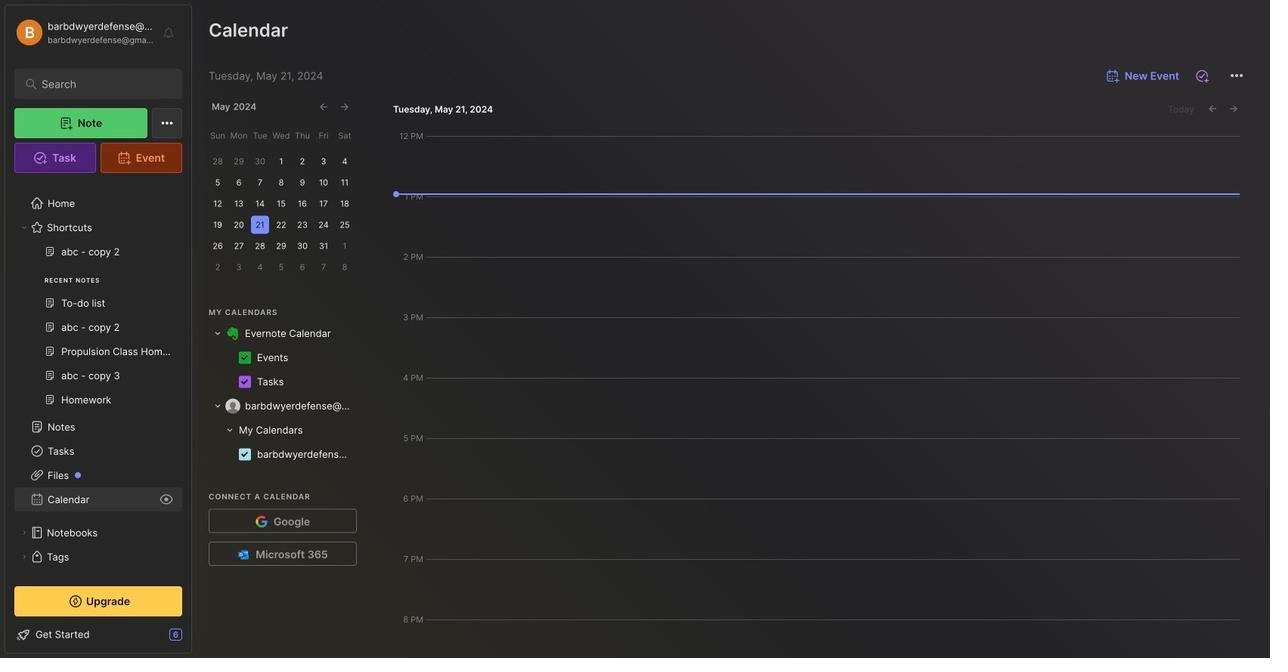 Task type: describe. For each thing, give the bounding box(es) containing it.
Account field
[[14, 17, 154, 48]]

cell for fifth row
[[234, 423, 303, 438]]

cell down the select320 "checkbox"
[[245, 399, 354, 414]]

3 row from the top
[[209, 370, 354, 395]]

2 row from the top
[[209, 346, 354, 370]]

6 row from the top
[[209, 443, 354, 467]]

arrow image for third row from the bottom
[[213, 402, 222, 411]]

Select319 checkbox
[[239, 352, 251, 364]]

group inside main element
[[14, 240, 182, 421]]

Select320 checkbox
[[239, 376, 251, 389]]

main element
[[0, 0, 197, 659]]

1 row from the top
[[209, 322, 354, 346]]

click to collapse image
[[191, 631, 202, 649]]

tree inside main element
[[5, 182, 191, 627]]

arrow image for fifth row
[[225, 426, 234, 435]]

2 grid from the top
[[209, 395, 354, 467]]

cell for 3rd row from the top
[[257, 375, 290, 390]]

arrow image
[[213, 330, 222, 339]]

Select326 checkbox
[[239, 449, 251, 461]]



Task type: locate. For each thing, give the bounding box(es) containing it.
arrow image
[[213, 402, 222, 411], [225, 426, 234, 435]]

1 vertical spatial arrow image
[[225, 426, 234, 435]]

cell right select319 checkbox
[[257, 351, 294, 366]]

1 grid from the top
[[209, 322, 354, 395]]

cell for second row
[[257, 351, 294, 366]]

cell for first row from the bottom
[[257, 448, 354, 463]]

More actions field
[[1222, 61, 1252, 92]]

expand notebooks image
[[20, 529, 29, 538]]

1 horizontal spatial arrow image
[[225, 426, 234, 435]]

4 row from the top
[[209, 395, 354, 419]]

0 vertical spatial arrow image
[[213, 402, 222, 411]]

5 row from the top
[[209, 419, 354, 443]]

grid
[[209, 322, 354, 395], [209, 395, 354, 467]]

0 horizontal spatial arrow image
[[213, 402, 222, 411]]

none search field inside main element
[[42, 75, 162, 93]]

cell up select319 checkbox
[[245, 327, 334, 342]]

row
[[209, 322, 354, 346], [209, 346, 354, 370], [209, 370, 354, 395], [209, 395, 354, 419], [209, 419, 354, 443], [209, 443, 354, 467]]

Search text field
[[42, 77, 162, 92]]

cell right select326 option
[[257, 448, 354, 463]]

2024 field
[[230, 101, 257, 113]]

None search field
[[42, 75, 162, 93]]

cell
[[245, 327, 334, 342], [257, 351, 294, 366], [257, 375, 290, 390], [245, 399, 354, 414], [234, 423, 303, 438], [257, 448, 354, 463]]

Help and Learning task checklist field
[[5, 623, 191, 647]]

row group
[[209, 419, 354, 467]]

cell up select326 option
[[234, 423, 303, 438]]

group
[[14, 240, 182, 421]]

new task image
[[1195, 68, 1210, 84]]

cell right the select320 "checkbox"
[[257, 375, 290, 390]]

more actions image
[[1228, 67, 1246, 85]]

May field
[[209, 101, 230, 113]]

tree
[[5, 182, 191, 627]]

expand tags image
[[20, 553, 29, 562]]



Task type: vqa. For each thing, say whether or not it's contained in the screenshot.
the More actions image to the left
no



